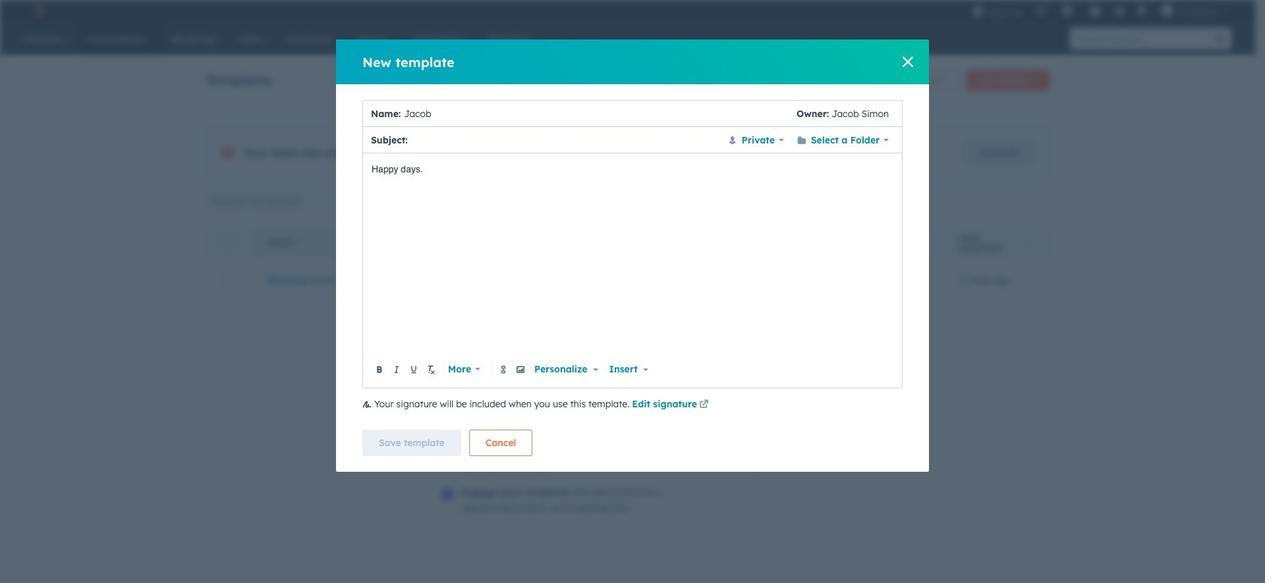 Task type: describe. For each thing, give the bounding box(es) containing it.
Search HubSpot search field
[[1070, 28, 1210, 50]]

close image
[[903, 57, 914, 67]]

link opens in a new window image
[[700, 398, 709, 414]]

jacob simon image
[[1161, 5, 1173, 16]]

link opens in a new window image
[[700, 401, 709, 411]]

press to sort. image
[[1028, 238, 1033, 247]]



Task type: locate. For each thing, give the bounding box(es) containing it.
None text field
[[401, 101, 797, 127], [411, 132, 719, 148], [372, 161, 894, 359], [401, 101, 797, 127], [411, 132, 719, 148], [372, 161, 894, 359]]

dialog
[[336, 40, 929, 473]]

press to sort. element
[[1028, 238, 1033, 249]]

banner
[[206, 66, 1050, 91]]

menu
[[965, 0, 1240, 21]]

Search search field
[[206, 188, 366, 214]]

ascending sort. press to sort descending. element
[[296, 238, 301, 249]]

marketplaces image
[[1062, 6, 1074, 18]]

ascending sort. press to sort descending. image
[[296, 238, 301, 247]]



Task type: vqa. For each thing, say whether or not it's contained in the screenshot.
Search activities search box
no



